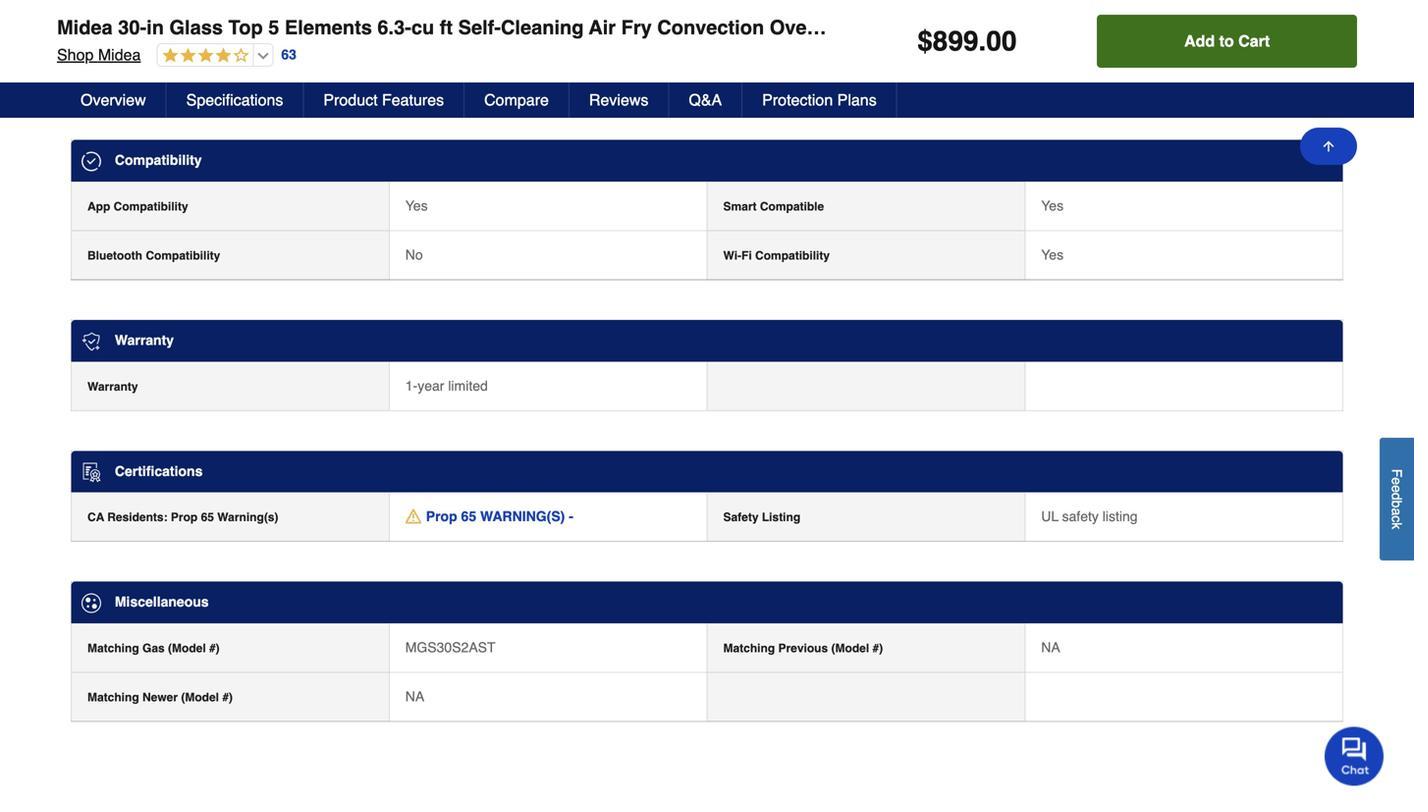 Task type: describe. For each thing, give the bounding box(es) containing it.
ul
[[1041, 509, 1059, 525]]

2 e from the top
[[1389, 485, 1405, 493]]

ft
[[440, 16, 453, 39]]

f e e d b a c k button
[[1380, 438, 1415, 561]]

overview
[[81, 91, 146, 109]]

reviews
[[589, 91, 649, 109]]

with
[[763, 20, 786, 34]]

glide/rollout
[[87, 20, 161, 34]]

overview button
[[61, 83, 167, 118]]

compare
[[484, 91, 549, 109]]

glide/rollout racks
[[87, 20, 199, 34]]

compatibility up bluetooth compatibility
[[114, 200, 188, 214]]

safety listing
[[723, 511, 801, 525]]

bluetooth compatibility
[[87, 249, 220, 263]]

product
[[324, 91, 378, 109]]

self-
[[458, 16, 501, 39]]

ul safety listing
[[1041, 509, 1138, 525]]

safety
[[1062, 509, 1099, 525]]

1 vertical spatial midea
[[98, 46, 141, 64]]

cu
[[411, 16, 434, 39]]

wi-fi compatibility
[[723, 249, 830, 263]]

0 vertical spatial na
[[1041, 640, 1061, 656]]

electric
[[962, 16, 1033, 39]]

cleaning
[[501, 16, 584, 39]]

midea 30-in glass top 5 elements 6.3-cu ft self-cleaning air fry convection oven slide-in smart electric range (stainless steel)
[[57, 16, 1256, 39]]

k
[[1389, 523, 1405, 530]]

1-
[[405, 378, 418, 394]]

google
[[810, 20, 851, 34]]

listing
[[762, 511, 801, 525]]

prop 65 warning(s) - link
[[405, 507, 574, 527]]

app compatibility
[[87, 200, 188, 214]]

specifications
[[186, 91, 283, 109]]

-
[[569, 509, 574, 525]]

shop
[[57, 46, 94, 64]]

prop 65 warning(s) -
[[426, 509, 574, 525]]

add to cart button
[[1097, 15, 1358, 68]]

specifications button
[[167, 83, 304, 118]]

(model for na
[[181, 691, 219, 705]]

elements
[[285, 16, 372, 39]]

protection
[[762, 91, 833, 109]]

matching previous (model #)
[[723, 642, 883, 656]]

5
[[268, 16, 279, 39]]

f
[[1389, 469, 1405, 478]]

1 in from the left
[[147, 16, 164, 39]]

app
[[87, 200, 110, 214]]

add
[[1185, 32, 1215, 50]]

.
[[979, 26, 986, 57]]

steel)
[[1202, 16, 1256, 39]]

rack
[[142, 69, 170, 83]]

works
[[723, 20, 759, 34]]

matching for na
[[87, 691, 139, 705]]

protection plans
[[762, 91, 877, 109]]

half/split
[[87, 69, 139, 83]]

no for bluetooth compatibility
[[405, 247, 423, 263]]

3.9 stars image
[[158, 47, 249, 65]]

compatibility right "fi"
[[755, 249, 830, 263]]

smart compatible
[[723, 200, 824, 214]]

the
[[789, 20, 807, 34]]

6.3-
[[378, 16, 411, 39]]

yes for yes
[[1041, 198, 1064, 214]]

cart
[[1239, 32, 1270, 50]]

works with the google assistant
[[723, 20, 907, 34]]

#) for mgs30s2ast
[[209, 642, 220, 656]]

product features button
[[304, 83, 465, 118]]

b
[[1389, 501, 1405, 508]]

30-
[[118, 16, 147, 39]]

warning(s)
[[480, 509, 565, 525]]

1-year limited
[[405, 378, 488, 394]]

c
[[1389, 516, 1405, 523]]



Task type: locate. For each thing, give the bounding box(es) containing it.
prop right 'prop65 warning' icon
[[426, 509, 457, 525]]

e
[[1389, 478, 1405, 485], [1389, 485, 1405, 493]]

oven
[[770, 16, 819, 39]]

mgs30s2ast
[[405, 640, 496, 656]]

#) right gas
[[209, 642, 220, 656]]

protection plans button
[[743, 83, 898, 118]]

1 horizontal spatial #)
[[222, 691, 233, 705]]

fry
[[621, 16, 652, 39]]

899
[[933, 26, 979, 57]]

warranty up certifications
[[87, 380, 138, 394]]

#) right the previous
[[873, 642, 883, 656]]

range
[[1038, 16, 1099, 39]]

in
[[147, 16, 164, 39], [878, 16, 895, 39]]

in left $
[[878, 16, 895, 39]]

0 horizontal spatial prop
[[171, 511, 198, 525]]

1 horizontal spatial in
[[878, 16, 895, 39]]

0 vertical spatial no
[[405, 18, 423, 34]]

air
[[589, 16, 616, 39]]

2 vertical spatial no
[[405, 247, 423, 263]]

63
[[281, 47, 297, 63]]

f e e d b a c k
[[1389, 469, 1405, 530]]

1 no from the top
[[405, 18, 423, 34]]

yes for no
[[1041, 247, 1064, 263]]

00
[[986, 26, 1017, 57]]

glass
[[169, 16, 223, 39]]

(model right newer
[[181, 691, 219, 705]]

na
[[1041, 640, 1061, 656], [405, 689, 425, 705]]

2 no from the top
[[405, 67, 423, 83]]

newer
[[142, 691, 178, 705]]

product features
[[324, 91, 444, 109]]

gas
[[142, 642, 165, 656]]

miscellaneous
[[115, 594, 209, 610]]

residents:
[[107, 511, 168, 525]]

no
[[405, 18, 423, 34], [405, 67, 423, 83], [405, 247, 423, 263]]

1 vertical spatial warranty
[[87, 380, 138, 394]]

shop midea
[[57, 46, 141, 64]]

features
[[382, 91, 444, 109]]

1 horizontal spatial 65
[[461, 509, 477, 525]]

0 horizontal spatial in
[[147, 16, 164, 39]]

no for glide/rollout racks
[[405, 18, 423, 34]]

smart
[[901, 16, 957, 39], [723, 200, 757, 214]]

smart left . on the top right of the page
[[901, 16, 957, 39]]

midea up half/split
[[98, 46, 141, 64]]

matching left newer
[[87, 691, 139, 705]]

reviews button
[[570, 83, 669, 118]]

half/split rack
[[87, 69, 170, 83]]

0 vertical spatial warranty
[[115, 332, 174, 348]]

in left racks
[[147, 16, 164, 39]]

prop65 warning image
[[405, 509, 421, 525]]

3 no from the top
[[405, 247, 423, 263]]

(stainless
[[1104, 16, 1197, 39]]

prop
[[426, 509, 457, 525], [171, 511, 198, 525]]

$ 899 . 00
[[918, 26, 1017, 57]]

a
[[1389, 508, 1405, 516]]

ca
[[87, 511, 104, 525]]

chat invite button image
[[1325, 726, 1385, 786]]

q&a
[[689, 91, 722, 109]]

0 horizontal spatial na
[[405, 689, 425, 705]]

1 vertical spatial smart
[[723, 200, 757, 214]]

matching for mgs30s2ast
[[87, 642, 139, 656]]

1 horizontal spatial na
[[1041, 640, 1061, 656]]

1 vertical spatial na
[[405, 689, 425, 705]]

warranty down bluetooth compatibility
[[115, 332, 174, 348]]

racks
[[164, 20, 199, 34]]

compatible
[[760, 200, 824, 214]]

2 in from the left
[[878, 16, 895, 39]]

e up 'd'
[[1389, 478, 1405, 485]]

top
[[228, 16, 263, 39]]

1 horizontal spatial prop
[[426, 509, 457, 525]]

compatibility down the app compatibility
[[146, 249, 220, 263]]

safety
[[723, 511, 759, 525]]

(model for mgs30s2ast
[[168, 642, 206, 656]]

#) right newer
[[222, 691, 233, 705]]

0 horizontal spatial #)
[[209, 642, 220, 656]]

assistant
[[854, 20, 907, 34]]

convection
[[657, 16, 764, 39]]

to
[[1220, 32, 1234, 50]]

midea up shop
[[57, 16, 113, 39]]

wi-
[[723, 249, 742, 263]]

previous
[[778, 642, 828, 656]]

matching left the previous
[[723, 642, 775, 656]]

2 horizontal spatial #)
[[873, 642, 883, 656]]

smart up "fi"
[[723, 200, 757, 214]]

q&a button
[[669, 83, 743, 118]]

ca residents: prop 65 warning(s)
[[87, 511, 278, 525]]

matching newer (model #)
[[87, 691, 233, 705]]

warning(s)
[[217, 511, 278, 525]]

(model right the previous
[[832, 642, 870, 656]]

fi
[[742, 249, 752, 263]]

0 vertical spatial smart
[[901, 16, 957, 39]]

yes
[[405, 198, 428, 214], [1041, 198, 1064, 214], [1041, 247, 1064, 263]]

prop inside prop 65 warning(s) - link
[[426, 509, 457, 525]]

prop right residents:
[[171, 511, 198, 525]]

arrow up image
[[1321, 139, 1337, 154]]

#)
[[209, 642, 220, 656], [873, 642, 883, 656], [222, 691, 233, 705]]

compare button
[[465, 83, 570, 118]]

bluetooth
[[87, 249, 142, 263]]

year
[[418, 378, 444, 394]]

midea
[[57, 16, 113, 39], [98, 46, 141, 64]]

d
[[1389, 493, 1405, 501]]

1 vertical spatial no
[[405, 67, 423, 83]]

slide-
[[824, 16, 878, 39]]

compatibility up the app compatibility
[[115, 152, 202, 168]]

e up b
[[1389, 485, 1405, 493]]

1 e from the top
[[1389, 478, 1405, 485]]

compatibility
[[115, 152, 202, 168], [114, 200, 188, 214], [146, 249, 220, 263], [755, 249, 830, 263]]

no for half/split rack
[[405, 67, 423, 83]]

(model right gas
[[168, 642, 206, 656]]

matching left gas
[[87, 642, 139, 656]]

1 horizontal spatial smart
[[901, 16, 957, 39]]

$
[[918, 26, 933, 57]]

certifications
[[115, 463, 203, 479]]

0 vertical spatial midea
[[57, 16, 113, 39]]

0 horizontal spatial 65
[[201, 511, 214, 525]]

listing
[[1103, 509, 1138, 525]]

0 horizontal spatial smart
[[723, 200, 757, 214]]

matching gas (model #)
[[87, 642, 220, 656]]

plans
[[838, 91, 877, 109]]

add to cart
[[1185, 32, 1270, 50]]

limited
[[448, 378, 488, 394]]

warranty
[[115, 332, 174, 348], [87, 380, 138, 394]]

#) for na
[[222, 691, 233, 705]]



Task type: vqa. For each thing, say whether or not it's contained in the screenshot.
Previous
yes



